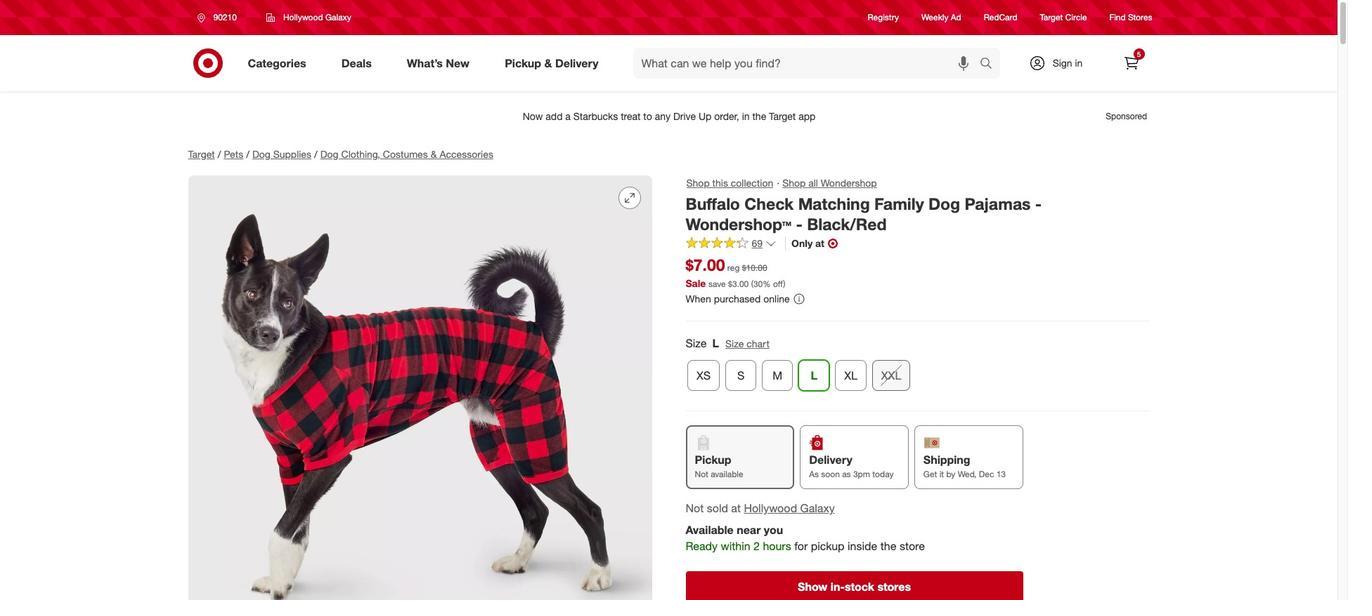 Task type: locate. For each thing, give the bounding box(es) containing it.
sign
[[1053, 57, 1072, 69]]

size
[[686, 337, 707, 351], [725, 338, 744, 350]]

dog right family
[[929, 194, 960, 214]]

13
[[996, 470, 1006, 480]]

deals link
[[329, 48, 389, 79]]

sold
[[707, 502, 728, 516]]

wondershop
[[821, 177, 877, 189]]

0 horizontal spatial hollywood
[[283, 12, 323, 22]]

1 horizontal spatial size
[[725, 338, 744, 350]]

find stores link
[[1110, 12, 1152, 24]]

1 vertical spatial hollywood
[[744, 502, 797, 516]]

0 vertical spatial pickup
[[505, 56, 541, 70]]

purchased
[[714, 293, 761, 305]]

1 horizontal spatial &
[[544, 56, 552, 70]]

0 horizontal spatial l
[[712, 337, 719, 351]]

1 horizontal spatial -
[[1035, 194, 1042, 214]]

size l size chart
[[686, 337, 770, 351]]

m link
[[762, 361, 793, 392]]

weekly ad
[[922, 12, 961, 23]]

hollywood
[[283, 12, 323, 22], [744, 502, 797, 516]]

group
[[684, 336, 1150, 397]]

when purchased online
[[686, 293, 790, 305]]

at right the sold
[[731, 502, 741, 516]]

buffalo check matching family dog pajamas - wondershop™ - black/red, 1 of 11 image
[[188, 176, 652, 601]]

wed,
[[958, 470, 977, 480]]

dog for buffalo
[[929, 194, 960, 214]]

1 vertical spatial pickup
[[695, 453, 731, 468]]

not left the sold
[[686, 502, 704, 516]]

hollywood up you
[[744, 502, 797, 516]]

0 vertical spatial delivery
[[555, 56, 599, 70]]

0 horizontal spatial pickup
[[505, 56, 541, 70]]

1 vertical spatial &
[[431, 148, 437, 160]]

3.00
[[732, 279, 749, 290]]

/ left pets
[[218, 148, 221, 160]]

weekly
[[922, 12, 949, 23]]

hollywood up categories link
[[283, 12, 323, 22]]

xs
[[696, 369, 710, 383]]

1 horizontal spatial /
[[246, 148, 249, 160]]

xxl
[[881, 369, 901, 383]]

registry link
[[868, 12, 899, 24]]

1 vertical spatial not
[[686, 502, 704, 516]]

1 vertical spatial at
[[731, 502, 741, 516]]

1 vertical spatial target
[[188, 148, 215, 160]]

hollywood galaxy button
[[744, 501, 835, 517]]

today
[[873, 470, 894, 480]]

for
[[794, 540, 808, 554]]

pets
[[224, 148, 243, 160]]

stores
[[1128, 12, 1152, 23]]

0 vertical spatial &
[[544, 56, 552, 70]]

weekly ad link
[[922, 12, 961, 24]]

redcard link
[[984, 12, 1017, 24]]

dog for target
[[252, 148, 270, 160]]

show in-stock stores button
[[686, 572, 1023, 601]]

not left available
[[695, 470, 708, 480]]

delivery as soon as 3pm today
[[809, 453, 894, 480]]

1 horizontal spatial pickup
[[695, 453, 731, 468]]

galaxy inside dropdown button
[[325, 12, 351, 22]]

pickup
[[505, 56, 541, 70], [695, 453, 731, 468]]

target circle
[[1040, 12, 1087, 23]]

pickup right new
[[505, 56, 541, 70]]

target circle link
[[1040, 12, 1087, 24]]

2 shop from the left
[[782, 177, 806, 189]]

$7.00 reg $10.00 sale save $ 3.00 ( 30 % off )
[[686, 255, 785, 290]]

at right only
[[815, 238, 825, 250]]

s
[[737, 369, 744, 383]]

reg
[[727, 263, 740, 274]]

shop left "all" on the right of the page
[[782, 177, 806, 189]]

shop left this
[[686, 177, 710, 189]]

- up only
[[796, 214, 803, 234]]

/ right pets
[[246, 148, 249, 160]]

1 vertical spatial l
[[810, 369, 817, 383]]

1 horizontal spatial dog
[[320, 148, 339, 160]]

2 horizontal spatial /
[[314, 148, 318, 160]]

accessories
[[440, 148, 493, 160]]

ready
[[686, 540, 718, 554]]

0 horizontal spatial shop
[[686, 177, 710, 189]]

in
[[1075, 57, 1083, 69]]

1 horizontal spatial delivery
[[809, 453, 852, 468]]

3 / from the left
[[314, 148, 318, 160]]

90210
[[213, 12, 237, 22]]

0 vertical spatial l
[[712, 337, 719, 351]]

not
[[695, 470, 708, 480], [686, 502, 704, 516]]

dec
[[979, 470, 994, 480]]

0 vertical spatial not
[[695, 470, 708, 480]]

galaxy up deals
[[325, 12, 351, 22]]

pickup inside pickup not available
[[695, 453, 731, 468]]

by
[[946, 470, 955, 480]]

0 horizontal spatial target
[[188, 148, 215, 160]]

/
[[218, 148, 221, 160], [246, 148, 249, 160], [314, 148, 318, 160]]

0 horizontal spatial delivery
[[555, 56, 599, 70]]

-
[[1035, 194, 1042, 214], [796, 214, 803, 234]]

0 horizontal spatial galaxy
[[325, 12, 351, 22]]

1 vertical spatial -
[[796, 214, 803, 234]]

2 horizontal spatial dog
[[929, 194, 960, 214]]

show in-stock stores
[[798, 580, 911, 595]]

shop this collection link
[[686, 176, 774, 191]]

0 vertical spatial target
[[1040, 12, 1063, 23]]

dog
[[252, 148, 270, 160], [320, 148, 339, 160], [929, 194, 960, 214]]

l right m link
[[810, 369, 817, 383]]

size chart button
[[725, 337, 770, 352]]

&
[[544, 56, 552, 70], [431, 148, 437, 160]]

shop all wondershop
[[782, 177, 877, 189]]

l left size chart button
[[712, 337, 719, 351]]

l
[[712, 337, 719, 351], [810, 369, 817, 383]]

1 horizontal spatial target
[[1040, 12, 1063, 23]]

buffalo check matching family dog pajamas - wondershop™ - black/red
[[686, 194, 1042, 234]]

chart
[[747, 338, 770, 350]]

target left pets link
[[188, 148, 215, 160]]

- right pajamas
[[1035, 194, 1042, 214]]

size up xs link
[[686, 337, 707, 351]]

0 vertical spatial galaxy
[[325, 12, 351, 22]]

pickup for &
[[505, 56, 541, 70]]

target left circle
[[1040, 12, 1063, 23]]

$7.00
[[686, 255, 725, 275]]

0 vertical spatial at
[[815, 238, 825, 250]]

target for target / pets / dog supplies / dog clothing, costumes & accessories
[[188, 148, 215, 160]]

l link
[[798, 361, 829, 392]]

1 vertical spatial delivery
[[809, 453, 852, 468]]

5
[[1137, 50, 1141, 58]]

1 horizontal spatial l
[[810, 369, 817, 383]]

1 shop from the left
[[686, 177, 710, 189]]

size left chart
[[725, 338, 744, 350]]

only at
[[792, 238, 825, 250]]

pickup up available
[[695, 453, 731, 468]]

0 horizontal spatial /
[[218, 148, 221, 160]]

dog inside "buffalo check matching family dog pajamas - wondershop™ - black/red"
[[929, 194, 960, 214]]

dog left the clothing,
[[320, 148, 339, 160]]

dog supplies link
[[252, 148, 311, 160]]

deals
[[341, 56, 372, 70]]

1 horizontal spatial shop
[[782, 177, 806, 189]]

store
[[900, 540, 925, 554]]

2 / from the left
[[246, 148, 249, 160]]

0 vertical spatial hollywood
[[283, 12, 323, 22]]

What can we help you find? suggestions appear below search field
[[633, 48, 983, 79]]

1 horizontal spatial at
[[815, 238, 825, 250]]

0 horizontal spatial at
[[731, 502, 741, 516]]

galaxy up the available near you ready within 2 hours for pickup inside the store
[[800, 502, 835, 516]]

search
[[973, 57, 1007, 71]]

0 horizontal spatial dog
[[252, 148, 270, 160]]

target inside the target circle link
[[1040, 12, 1063, 23]]

1 horizontal spatial galaxy
[[800, 502, 835, 516]]

/ right supplies on the top left of the page
[[314, 148, 318, 160]]

dog right pets link
[[252, 148, 270, 160]]

0 horizontal spatial size
[[686, 337, 707, 351]]



Task type: vqa. For each thing, say whether or not it's contained in the screenshot.
today on the right bottom of the page
yes



Task type: describe. For each thing, give the bounding box(es) containing it.
shop this collection
[[686, 177, 773, 189]]

2
[[754, 540, 760, 554]]

target link
[[188, 148, 215, 160]]

show
[[798, 580, 828, 595]]

xl
[[844, 369, 857, 383]]

all
[[808, 177, 818, 189]]

0 vertical spatial -
[[1035, 194, 1042, 214]]

hollywood galaxy
[[283, 12, 351, 22]]

you
[[764, 524, 783, 538]]

1 horizontal spatial hollywood
[[744, 502, 797, 516]]

soon
[[821, 470, 840, 480]]

get
[[924, 470, 937, 480]]

1 / from the left
[[218, 148, 221, 160]]

check
[[745, 194, 794, 214]]

3pm
[[853, 470, 870, 480]]

size inside size l size chart
[[725, 338, 744, 350]]

%
[[763, 279, 771, 290]]

categories
[[248, 56, 306, 70]]

when
[[686, 293, 711, 305]]

what's new
[[407, 56, 470, 70]]

off
[[773, 279, 783, 290]]

not sold at hollywood galaxy
[[686, 502, 835, 516]]

target / pets / dog supplies / dog clothing, costumes & accessories
[[188, 148, 493, 160]]

as
[[842, 470, 851, 480]]

collection
[[731, 177, 773, 189]]

hours
[[763, 540, 791, 554]]

l inside l link
[[810, 369, 817, 383]]

as
[[809, 470, 819, 480]]

$
[[728, 279, 732, 290]]

new
[[446, 56, 470, 70]]

stores
[[878, 580, 911, 595]]

m
[[772, 369, 782, 383]]

delivery inside delivery as soon as 3pm today
[[809, 453, 852, 468]]

hollywood inside hollywood galaxy dropdown button
[[283, 12, 323, 22]]

pajamas
[[965, 194, 1031, 214]]

buffalo
[[686, 194, 740, 214]]

0 horizontal spatial -
[[796, 214, 803, 234]]

only
[[792, 238, 813, 250]]

hollywood galaxy button
[[257, 5, 360, 30]]

what's
[[407, 56, 443, 70]]

black/red
[[807, 214, 887, 234]]

sale
[[686, 278, 706, 290]]

5 link
[[1116, 48, 1147, 79]]

ad
[[951, 12, 961, 23]]

available near you ready within 2 hours for pickup inside the store
[[686, 524, 925, 554]]

$10.00
[[742, 263, 767, 274]]

in-
[[831, 580, 845, 595]]

(
[[751, 279, 753, 290]]

the
[[881, 540, 897, 554]]

matching
[[798, 194, 870, 214]]

30
[[753, 279, 763, 290]]

target for target circle
[[1040, 12, 1063, 23]]

dog clothing, costumes & accessories link
[[320, 148, 493, 160]]

it
[[940, 470, 944, 480]]

shipping get it by wed, dec 13
[[924, 453, 1006, 480]]

online
[[764, 293, 790, 305]]

family
[[874, 194, 924, 214]]

pickup & delivery link
[[493, 48, 616, 79]]

search button
[[973, 48, 1007, 82]]

pickup for not
[[695, 453, 731, 468]]

s link
[[725, 361, 756, 392]]

sign in
[[1053, 57, 1083, 69]]

find stores
[[1110, 12, 1152, 23]]

1 vertical spatial galaxy
[[800, 502, 835, 516]]

sign in link
[[1017, 48, 1105, 79]]

circle
[[1065, 12, 1087, 23]]

costumes
[[383, 148, 428, 160]]

xxl link
[[872, 361, 910, 392]]

pets link
[[224, 148, 243, 160]]

clothing,
[[341, 148, 380, 160]]

pickup & delivery
[[505, 56, 599, 70]]

pickup not available
[[695, 453, 743, 480]]

)
[[783, 279, 785, 290]]

find
[[1110, 12, 1126, 23]]

xs link
[[687, 361, 720, 392]]

not inside pickup not available
[[695, 470, 708, 480]]

shop for shop all wondershop
[[782, 177, 806, 189]]

shipping
[[924, 453, 970, 468]]

available
[[686, 524, 734, 538]]

group containing size
[[684, 336, 1150, 397]]

69 link
[[686, 237, 777, 253]]

xl link
[[835, 361, 866, 392]]

shop for shop this collection
[[686, 177, 710, 189]]

inside
[[848, 540, 877, 554]]

stock
[[845, 580, 874, 595]]

0 horizontal spatial &
[[431, 148, 437, 160]]

69
[[752, 238, 763, 250]]

advertisement region
[[177, 100, 1161, 134]]



